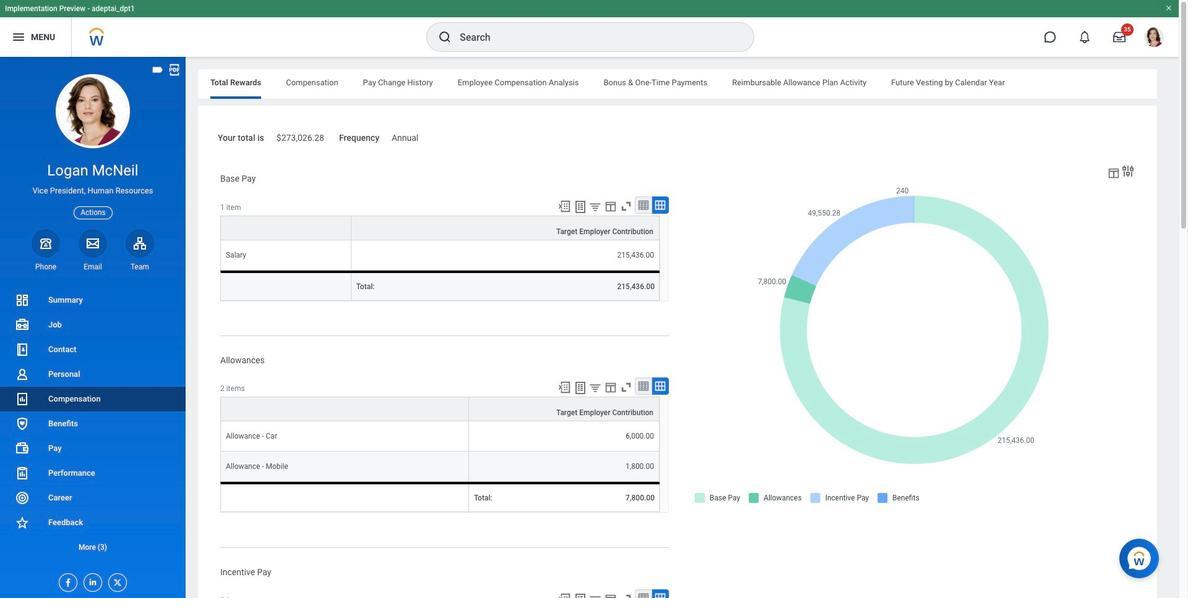 Task type: describe. For each thing, give the bounding box(es) containing it.
summary image
[[15, 293, 30, 308]]

select to filter grid data image for expand table image table icon click to view/edit grid preferences icon
[[588, 200, 602, 213]]

notifications large image
[[1079, 31, 1091, 43]]

navigation pane region
[[0, 57, 186, 599]]

3 row from the top
[[220, 271, 660, 301]]

table image for expand table image
[[637, 199, 650, 211]]

export to excel image
[[557, 594, 571, 599]]

pay image
[[15, 442, 30, 457]]

close environment banner image
[[1165, 4, 1173, 12]]

search image
[[437, 30, 452, 45]]

team logan mcneil element
[[126, 262, 154, 272]]

feedback image
[[15, 516, 30, 531]]

view team image
[[132, 236, 147, 251]]

export to excel image for select to filter grid data image corresponding to click to view/edit grid preferences image export to worksheets image
[[557, 381, 571, 395]]

phone logan mcneil element
[[32, 262, 60, 272]]

tag image
[[151, 63, 165, 77]]

click to view/edit grid preferences image
[[604, 381, 618, 395]]

cell for 1st row from the bottom of the page
[[220, 483, 469, 513]]

mail image
[[85, 236, 100, 251]]

email logan mcneil element
[[79, 262, 107, 272]]

profile logan mcneil image
[[1144, 27, 1164, 50]]

compensation image
[[15, 392, 30, 407]]

toolbar for 1st row from the top of the page
[[552, 196, 669, 216]]

select to filter grid data image for click to view/edit grid preferences image
[[588, 382, 602, 395]]

fullscreen image for click to view/edit grid preferences image
[[619, 381, 633, 395]]

career image
[[15, 491, 30, 506]]

Search Workday  search field
[[460, 24, 728, 51]]

table image
[[637, 593, 650, 599]]

performance image
[[15, 467, 30, 481]]

7 row from the top
[[220, 483, 660, 513]]

export to worksheets image for select to filter grid data image corresponding to click to view/edit grid preferences image
[[573, 381, 588, 396]]

personal image
[[15, 368, 30, 382]]

2 row from the top
[[220, 240, 660, 271]]

2 expand table image from the top
[[654, 593, 666, 599]]

configure and view chart data image
[[1121, 164, 1135, 179]]



Task type: vqa. For each thing, say whether or not it's contained in the screenshot.
fourth row from the top of the page toolbar
yes



Task type: locate. For each thing, give the bounding box(es) containing it.
toolbar for 4th row from the top of the page
[[552, 378, 669, 398]]

select to filter grid data image left click to view/edit grid preferences image
[[588, 382, 602, 395]]

0 vertical spatial click to view/edit grid preferences image
[[604, 200, 618, 213]]

click to view/edit grid preferences image for expand table image table icon
[[604, 200, 618, 213]]

list
[[0, 288, 186, 561]]

1 vertical spatial cell
[[220, 483, 469, 513]]

0 vertical spatial table image
[[637, 199, 650, 211]]

select to filter grid data image right export to worksheets icon
[[588, 200, 602, 213]]

0 vertical spatial export to worksheets image
[[573, 381, 588, 396]]

2 select to filter grid data image from the top
[[588, 382, 602, 395]]

export to worksheets image
[[573, 200, 588, 214]]

export to excel image
[[557, 200, 571, 213], [557, 381, 571, 395]]

1 export to worksheets image from the top
[[573, 381, 588, 396]]

expand table image
[[654, 199, 666, 211]]

linkedin image
[[84, 575, 98, 588]]

select to filter grid data image
[[588, 594, 602, 599]]

3 toolbar from the top
[[552, 590, 669, 599]]

export to excel image left click to view/edit grid preferences image
[[557, 381, 571, 395]]

tab list
[[198, 69, 1157, 99]]

x image
[[109, 575, 123, 588]]

expand table image right table image
[[654, 593, 666, 599]]

1 vertical spatial select to filter grid data image
[[588, 382, 602, 395]]

export to worksheets image for select to filter grid data icon
[[573, 594, 588, 599]]

table image right click to view/edit grid preferences image
[[637, 381, 650, 393]]

1 vertical spatial fullscreen image
[[619, 594, 633, 599]]

5 row from the top
[[220, 422, 660, 453]]

1 fullscreen image from the top
[[619, 381, 633, 395]]

fullscreen image for click to view/edit grid preferences icon corresponding to table image
[[619, 594, 633, 599]]

1 select to filter grid data image from the top
[[588, 200, 602, 213]]

1 vertical spatial click to view/edit grid preferences image
[[604, 594, 618, 599]]

1 row from the top
[[220, 216, 660, 240]]

4 row from the top
[[220, 398, 660, 422]]

export to worksheets image
[[573, 381, 588, 396], [573, 594, 588, 599]]

1 vertical spatial expand table image
[[654, 593, 666, 599]]

facebook image
[[59, 575, 73, 588]]

2 fullscreen image from the top
[[619, 594, 633, 599]]

0 vertical spatial toolbar
[[552, 196, 669, 216]]

view printable version (pdf) image
[[168, 63, 181, 77]]

select to filter grid data image
[[588, 200, 602, 213], [588, 382, 602, 395]]

0 vertical spatial expand table image
[[654, 381, 666, 393]]

1 cell from the top
[[220, 271, 351, 301]]

2 export to worksheets image from the top
[[573, 594, 588, 599]]

table image left expand table image
[[637, 199, 650, 211]]

1 vertical spatial export to worksheets image
[[573, 594, 588, 599]]

export to worksheets image left click to view/edit grid preferences image
[[573, 381, 588, 396]]

row
[[220, 216, 660, 240], [220, 240, 660, 271], [220, 271, 660, 301], [220, 398, 660, 422], [220, 422, 660, 453], [220, 453, 660, 483], [220, 483, 660, 513]]

1 vertical spatial table image
[[637, 381, 650, 393]]

6 row from the top
[[220, 453, 660, 483]]

click to view/edit grid preferences image left fullscreen icon
[[604, 200, 618, 213]]

0 vertical spatial cell
[[220, 271, 351, 301]]

1 toolbar from the top
[[552, 196, 669, 216]]

justify image
[[11, 30, 26, 45]]

2 table image from the top
[[637, 381, 650, 393]]

toolbar
[[552, 196, 669, 216], [552, 378, 669, 398], [552, 590, 669, 599]]

0 vertical spatial fullscreen image
[[619, 381, 633, 395]]

1 click to view/edit grid preferences image from the top
[[604, 200, 618, 213]]

click to view/edit grid preferences image right select to filter grid data icon
[[604, 594, 618, 599]]

1 expand table image from the top
[[654, 381, 666, 393]]

banner
[[0, 0, 1179, 57]]

2 cell from the top
[[220, 483, 469, 513]]

fullscreen image left table image
[[619, 594, 633, 599]]

fullscreen image
[[619, 200, 633, 213]]

export to excel image left export to worksheets icon
[[557, 200, 571, 213]]

table image for first expand table icon from the top of the page
[[637, 381, 650, 393]]

1 vertical spatial toolbar
[[552, 378, 669, 398]]

2 click to view/edit grid preferences image from the top
[[604, 594, 618, 599]]

benefits image
[[15, 417, 30, 432]]

export to worksheets image left select to filter grid data icon
[[573, 594, 588, 599]]

fullscreen image
[[619, 381, 633, 395], [619, 594, 633, 599]]

contact image
[[15, 343, 30, 358]]

cell for fifth row from the bottom
[[220, 271, 351, 301]]

inbox large image
[[1113, 31, 1126, 43]]

export to excel image for export to worksheets icon
[[557, 200, 571, 213]]

2 vertical spatial toolbar
[[552, 590, 669, 599]]

0 vertical spatial select to filter grid data image
[[588, 200, 602, 213]]

1 table image from the top
[[637, 199, 650, 211]]

expand table image right click to view/edit grid preferences image
[[654, 381, 666, 393]]

1 export to excel image from the top
[[557, 200, 571, 213]]

2 export to excel image from the top
[[557, 381, 571, 395]]

table image
[[637, 199, 650, 211], [637, 381, 650, 393]]

job image
[[15, 318, 30, 333]]

click to view/edit grid preferences image for table image
[[604, 594, 618, 599]]

view worker - table image
[[1107, 166, 1121, 180]]

fullscreen image right click to view/edit grid preferences image
[[619, 381, 633, 395]]

phone image
[[37, 236, 54, 251]]

1 vertical spatial export to excel image
[[557, 381, 571, 395]]

2 toolbar from the top
[[552, 378, 669, 398]]

0 vertical spatial export to excel image
[[557, 200, 571, 213]]

expand table image
[[654, 381, 666, 393], [654, 593, 666, 599]]

click to view/edit grid preferences image
[[604, 200, 618, 213], [604, 594, 618, 599]]

cell
[[220, 271, 351, 301], [220, 483, 469, 513]]



